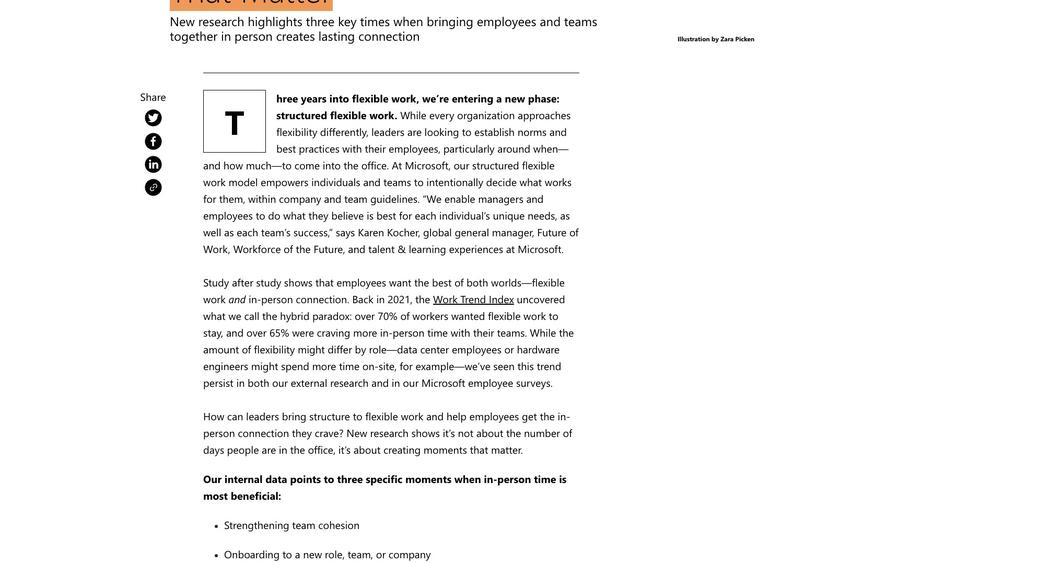 Task type: vqa. For each thing, say whether or not it's contained in the screenshot.
Creates
yes



Task type: locate. For each thing, give the bounding box(es) containing it.
as
[[561, 208, 570, 222], [224, 225, 234, 239]]

more right craving
[[353, 325, 378, 339]]

1 horizontal spatial new
[[347, 426, 368, 440]]

three inside our internal data points to three specific moments when in-person time is most beneficial:
[[337, 472, 363, 486]]

with
[[343, 141, 362, 155], [451, 325, 471, 339]]

0 horizontal spatial more
[[312, 359, 336, 373]]

or right team, at the bottom left of page
[[376, 547, 386, 561]]

their down wanted in the left of the page
[[473, 325, 495, 339]]

for inside uncovered what we call the hybrid paradox: over 70% of workers wanted flexible work to stay, and over 65% were craving more in-person time with their teams. while the amount of flexibility might differ by role—data center employees or hardware engineers might spend more time on-site, for example—we've seen this trend persist in both our external research and in our microsoft employee surveys.
[[400, 359, 413, 373]]

and in-person connection. back in 2021, the work trend index
[[229, 292, 514, 306]]

0 horizontal spatial team
[[292, 518, 316, 532]]

establish
[[475, 125, 515, 139]]

1 vertical spatial as
[[224, 225, 234, 239]]

work up creating
[[401, 409, 424, 423]]

each down the "we
[[415, 208, 437, 222]]

0 vertical spatial leaders
[[372, 125, 405, 139]]

in- inside our internal data points to three specific moments when in-person time is most beneficial:
[[484, 472, 498, 486]]

in- down 'matter.'
[[484, 472, 498, 486]]

1 vertical spatial both
[[248, 375, 270, 390]]

0 horizontal spatial shows
[[284, 275, 313, 289]]

1 horizontal spatial as
[[561, 208, 570, 222]]

structured up decide
[[473, 158, 519, 172]]

what inside uncovered what we call the hybrid paradox: over 70% of workers wanted flexible work to stay, and over 65% were craving more in-person time with their teams. while the amount of flexibility might differ by role—data center employees or hardware engineers might spend more time on-site, for example—we've seen this trend persist in both our external research and in our microsoft employee surveys.
[[203, 309, 226, 323]]

flexible up 'differently,'
[[330, 108, 367, 122]]

1 vertical spatial connection
[[238, 426, 289, 440]]

2 horizontal spatial best
[[432, 275, 452, 289]]

in-
[[249, 292, 261, 306], [380, 325, 393, 339], [558, 409, 571, 423], [484, 472, 498, 486]]

and inside new research highlights three key times when bringing employees and teams together in person creates lasting connection
[[540, 12, 561, 29]]

1 vertical spatial that
[[470, 442, 489, 456]]

more
[[353, 325, 378, 339], [312, 359, 336, 373]]

work down uncovered
[[524, 309, 546, 323]]

0 horizontal spatial what
[[203, 309, 226, 323]]

1 vertical spatial shows
[[412, 426, 440, 440]]

0 vertical spatial about
[[477, 426, 504, 440]]

1 vertical spatial or
[[376, 547, 386, 561]]

is inside our internal data points to three specific moments when in-person time is most beneficial:
[[559, 472, 567, 486]]

time
[[428, 325, 448, 339], [339, 359, 360, 373], [534, 472, 557, 486]]

the right call
[[262, 309, 277, 323]]

decide
[[487, 175, 517, 189]]

might down 'were'
[[298, 342, 325, 356]]

want
[[389, 275, 412, 289]]

for left the them,
[[203, 191, 216, 206]]

2 horizontal spatial what
[[520, 175, 542, 189]]

0 vertical spatial is
[[367, 208, 374, 222]]

connection inside new research highlights three key times when bringing employees and teams together in person creates lasting connection
[[359, 27, 420, 44]]

2 vertical spatial time
[[534, 472, 557, 486]]

0 vertical spatial shows
[[284, 275, 313, 289]]

much—to
[[246, 158, 292, 172]]

1 horizontal spatial three
[[337, 472, 363, 486]]

is down number
[[559, 472, 567, 486]]

new
[[505, 91, 526, 105], [303, 547, 322, 561]]

person left creates
[[235, 27, 273, 44]]

in
[[221, 27, 231, 44], [377, 292, 385, 306], [237, 375, 245, 390], [392, 375, 400, 390], [279, 442, 288, 456]]

flexibility
[[277, 125, 318, 139], [254, 342, 295, 356]]

1 vertical spatial a
[[295, 547, 300, 561]]

is
[[367, 208, 374, 222], [559, 472, 567, 486]]

into
[[330, 91, 349, 105], [323, 158, 341, 172]]

engineers
[[203, 359, 248, 373]]

0 horizontal spatial time
[[339, 359, 360, 373]]

role—data
[[369, 342, 418, 356]]

of down team's
[[284, 242, 293, 256]]

0 vertical spatial each
[[415, 208, 437, 222]]

each up workforce at left top
[[237, 225, 258, 239]]

team up believe
[[345, 191, 368, 206]]

their
[[365, 141, 386, 155], [473, 325, 495, 339]]

both down 'engineers'
[[248, 375, 270, 390]]

0 vertical spatial while
[[401, 108, 427, 122]]

leaders inside how can leaders bring structure to flexible work and help employees get the in- person connection they crave? new research shows it's not about the number of days people are in the office, it's about creating moments that matter.
[[246, 409, 279, 423]]

zara
[[721, 35, 734, 43]]

shows up creating
[[412, 426, 440, 440]]

of up work
[[455, 275, 464, 289]]

teams inside new research highlights three key times when bringing employees and teams together in person creates lasting connection
[[565, 12, 598, 29]]

65%
[[270, 325, 289, 339]]

team left cohesion
[[292, 518, 316, 532]]

work down study
[[203, 292, 226, 306]]

1 horizontal spatial what
[[283, 208, 306, 222]]

flexible down when—
[[522, 158, 555, 172]]

1 vertical spatial their
[[473, 325, 495, 339]]

1 horizontal spatial it's
[[443, 426, 455, 440]]

1 vertical spatial leaders
[[246, 409, 279, 423]]

the inside study after study shows that employees want the best of both worlds—flexible work
[[415, 275, 430, 289]]

0 horizontal spatial best
[[277, 141, 296, 155]]

0 vertical spatial that
[[316, 275, 334, 289]]

with inside uncovered what we call the hybrid paradox: over 70% of workers wanted flexible work to stay, and over 65% were craving more in-person time with their teams. while the amount of flexibility might differ by role—data center employees or hardware engineers might spend more time on-site, for example—we've seen this trend persist in both our external research and in our microsoft employee surveys.
[[451, 325, 471, 339]]

0 vertical spatial or
[[505, 342, 514, 356]]

to
[[462, 125, 472, 139], [414, 175, 424, 189], [256, 208, 265, 222], [549, 309, 559, 323], [353, 409, 363, 423], [324, 472, 334, 486], [283, 547, 292, 561]]

data
[[266, 472, 287, 486]]

1 horizontal spatial over
[[355, 309, 375, 323]]

1 horizontal spatial a
[[497, 91, 502, 105]]

1 horizontal spatial structured
[[473, 158, 519, 172]]

by up on-
[[355, 342, 366, 356]]

might left spend
[[251, 359, 278, 373]]

0 horizontal spatial while
[[401, 108, 427, 122]]

work
[[433, 292, 458, 306]]

0 horizontal spatial research
[[198, 12, 244, 29]]

0 horizontal spatial by
[[355, 342, 366, 356]]

employees inside how can leaders bring structure to flexible work and help employees get the in- person connection they crave? new research shows it's not about the number of days people are in the office, it's about creating moments that matter.
[[470, 409, 519, 423]]

are right people
[[262, 442, 276, 456]]

0 vertical spatial into
[[330, 91, 349, 105]]

strengthening
[[224, 518, 290, 532]]

shows inside study after study shows that employees want the best of both worlds—flexible work
[[284, 275, 313, 289]]

2 horizontal spatial time
[[534, 472, 557, 486]]

of right amount
[[242, 342, 251, 356]]

workers
[[413, 309, 449, 323]]

connection up people
[[238, 426, 289, 440]]

by
[[712, 35, 719, 43], [355, 342, 366, 356]]

years
[[301, 91, 327, 105]]

best inside study after study shows that employees want the best of both worlds—flexible work
[[432, 275, 452, 289]]

1 vertical spatial each
[[237, 225, 258, 239]]

0 horizontal spatial teams
[[384, 175, 411, 189]]

both up work trend index link
[[467, 275, 489, 289]]

moments inside how can leaders bring structure to flexible work and help employees get the in- person connection they crave? new research shows it's not about the number of days people are in the office, it's about creating moments that matter.
[[424, 442, 467, 456]]

with down 'differently,'
[[343, 141, 362, 155]]

0 horizontal spatial is
[[367, 208, 374, 222]]

share on linkedin image
[[145, 156, 162, 173]]

creating
[[384, 442, 421, 456]]

leaders down work.
[[372, 125, 405, 139]]

uncovered what we call the hybrid paradox: over 70% of workers wanted flexible work to stay, and over 65% were craving more in-person time with their teams. while the amount of flexibility might differ by role—data center employees or hardware engineers might spend more time on-site, for example—we've seen this trend persist in both our external research and in our microsoft employee surveys.
[[203, 292, 574, 390]]

1 horizontal spatial with
[[451, 325, 471, 339]]

0 vertical spatial team
[[345, 191, 368, 206]]

person inside our internal data points to three specific moments when in-person time is most beneficial:
[[498, 472, 531, 486]]

what right do
[[283, 208, 306, 222]]

over down call
[[247, 325, 267, 339]]

external
[[291, 375, 328, 390]]

company right team, at the bottom left of page
[[389, 547, 431, 561]]

1 horizontal spatial their
[[473, 325, 495, 339]]

entering
[[452, 91, 494, 105]]

it's down 'crave?'
[[339, 442, 351, 456]]

looking
[[425, 125, 459, 139]]

2 vertical spatial what
[[203, 309, 226, 323]]

shows up connection. on the left bottom of the page
[[284, 275, 313, 289]]

0 horizontal spatial that
[[316, 275, 334, 289]]

illustration
[[678, 35, 710, 43]]

employees inside "while every organization approaches flexibility differently, leaders are looking to establish norms and best practices with their employees, particularly around when— and how much—to come into the office. at microsoft, our structured flexible work model empowers individuals and teams to intentionally decide what works for them, within company and team guidelines. "we enable managers and employees to do what they believe is best for each individual's unique needs, as well as each team's success," says karen kocher, global general manager, future of work, workforce of the future, and talent & learning experiences at microsoft."
[[203, 208, 253, 222]]

company down empowers
[[279, 191, 321, 206]]

they up success,"
[[309, 208, 329, 222]]

0 horizontal spatial our
[[272, 375, 288, 390]]

manager,
[[492, 225, 535, 239]]

2 vertical spatial best
[[432, 275, 452, 289]]

flexible up creating
[[366, 409, 398, 423]]

our
[[454, 158, 470, 172], [272, 375, 288, 390], [403, 375, 419, 390]]

back
[[352, 292, 374, 306]]

when right times
[[394, 12, 424, 29]]

flexibility up the practices on the left
[[277, 125, 318, 139]]

1 horizontal spatial time
[[428, 325, 448, 339]]

to down microsoft,
[[414, 175, 424, 189]]

0 vertical spatial flexibility
[[277, 125, 318, 139]]

together
[[170, 27, 218, 44]]

best up work
[[432, 275, 452, 289]]

best down guidelines.
[[377, 208, 396, 222]]

in down 'site,'
[[392, 375, 400, 390]]

1 horizontal spatial is
[[559, 472, 567, 486]]

0 horizontal spatial might
[[251, 359, 278, 373]]

1 horizontal spatial when
[[455, 472, 481, 486]]

future,
[[314, 242, 346, 256]]

a down strengthening team cohesion
[[295, 547, 300, 561]]

work
[[203, 175, 226, 189], [203, 292, 226, 306], [524, 309, 546, 323], [401, 409, 424, 423]]

three
[[306, 12, 335, 29], [337, 472, 363, 486]]

person down how
[[203, 426, 235, 440]]

a up organization
[[497, 91, 502, 105]]

while up hardware
[[530, 325, 556, 339]]

employees inside uncovered what we call the hybrid paradox: over 70% of workers wanted flexible work to stay, and over 65% were craving more in-person time with their teams. while the amount of flexibility might differ by role—data center employees or hardware engineers might spend more time on-site, for example—we've seen this trend persist in both our external research and in our microsoft employee surveys.
[[452, 342, 502, 356]]

kocher,
[[387, 225, 421, 239]]

with inside "while every organization approaches flexibility differently, leaders are looking to establish norms and best practices with their employees, particularly around when— and how much—to come into the office. at microsoft, our structured flexible work model empowers individuals and teams to intentionally decide what works for them, within company and team guidelines. "we enable managers and employees to do what they believe is best for each individual's unique needs, as well as each team's success," says karen kocher, global general manager, future of work, workforce of the future, and talent & learning experiences at microsoft."
[[343, 141, 362, 155]]

1 vertical spatial teams
[[384, 175, 411, 189]]

team inside "while every organization approaches flexibility differently, leaders are looking to establish norms and best practices with their employees, particularly around when— and how much—to come into the office. at microsoft, our structured flexible work model empowers individuals and teams to intentionally decide what works for them, within company and team guidelines. "we enable managers and employees to do what they believe is best for each individual's unique needs, as well as each team's success," says karen kocher, global general manager, future of work, workforce of the future, and talent & learning experiences at microsoft."
[[345, 191, 368, 206]]

person down 'matter.'
[[498, 472, 531, 486]]

the up 'matter.'
[[507, 426, 522, 440]]

research
[[198, 12, 244, 29], [330, 375, 369, 390], [370, 426, 409, 440]]

1 vertical spatial moments
[[406, 472, 452, 486]]

teams inside "while every organization approaches flexibility differently, leaders are looking to establish norms and best practices with their employees, particularly around when— and how much—to come into the office. at microsoft, our structured flexible work model empowers individuals and teams to intentionally decide what works for them, within company and team guidelines. "we enable managers and employees to do what they believe is best for each individual's unique needs, as well as each team's success," says karen kocher, global general manager, future of work, workforce of the future, and talent & learning experiences at microsoft."
[[384, 175, 411, 189]]

the down success,"
[[296, 242, 311, 256]]

internal
[[225, 472, 263, 486]]

when inside new research highlights three key times when bringing employees and teams together in person creates lasting connection
[[394, 12, 424, 29]]

to left do
[[256, 208, 265, 222]]

time up center
[[428, 325, 448, 339]]

1 vertical spatial structured
[[473, 158, 519, 172]]

0 vertical spatial it's
[[443, 426, 455, 440]]

flexibility inside uncovered what we call the hybrid paradox: over 70% of workers wanted flexible work to stay, and over 65% were craving more in-person time with their teams. while the amount of flexibility might differ by role—data center employees or hardware engineers might spend more time on-site, for example—we've seen this trend persist in both our external research and in our microsoft employee surveys.
[[254, 342, 295, 356]]

when
[[394, 12, 424, 29], [455, 472, 481, 486]]

three left the specific on the left
[[337, 472, 363, 486]]

within
[[248, 191, 276, 206]]

leaders inside "while every organization approaches flexibility differently, leaders are looking to establish norms and best practices with their employees, particularly around when— and how much—to come into the office. at microsoft, our structured flexible work model empowers individuals and teams to intentionally decide what works for them, within company and team guidelines. "we enable managers and employees to do what they believe is best for each individual's unique needs, as well as each team's success," says karen kocher, global general manager, future of work, workforce of the future, and talent & learning experiences at microsoft."
[[372, 125, 405, 139]]

1 horizontal spatial research
[[330, 375, 369, 390]]

1 vertical spatial while
[[530, 325, 556, 339]]

study
[[256, 275, 281, 289]]

success,"
[[294, 225, 333, 239]]

0 vertical spatial moments
[[424, 442, 467, 456]]

how
[[224, 158, 243, 172]]

both inside uncovered what we call the hybrid paradox: over 70% of workers wanted flexible work to stay, and over 65% were craving more in-person time with their teams. while the amount of flexibility might differ by role—data center employees or hardware engineers might spend more time on-site, for example—we've seen this trend persist in both our external research and in our microsoft employee surveys.
[[248, 375, 270, 390]]

to inside uncovered what we call the hybrid paradox: over 70% of workers wanted flexible work to stay, and over 65% were craving more in-person time with their teams. while the amount of flexibility might differ by role—data center employees or hardware engineers might spend more time on-site, for example—we've seen this trend persist in both our external research and in our microsoft employee surveys.
[[549, 309, 559, 323]]

structured down years
[[277, 108, 327, 122]]

our up intentionally
[[454, 158, 470, 172]]

matter.
[[491, 442, 523, 456]]

research inside uncovered what we call the hybrid paradox: over 70% of workers wanted flexible work to stay, and over 65% were craving more in-person time with their teams. while the amount of flexibility might differ by role—data center employees or hardware engineers might spend more time on-site, for example—we've seen this trend persist in both our external research and in our microsoft employee surveys.
[[330, 375, 369, 390]]

and inside how can leaders bring structure to flexible work and help employees get the in- person connection they crave? new research shows it's not about the number of days people are in the office, it's about creating moments that matter.
[[427, 409, 444, 423]]

particularly
[[444, 141, 495, 155]]

0 vertical spatial with
[[343, 141, 362, 155]]

0 horizontal spatial about
[[354, 442, 381, 456]]

shows inside how can leaders bring structure to flexible work and help employees get the in- person connection they crave? new research shows it's not about the number of days people are in the office, it's about creating moments that matter.
[[412, 426, 440, 440]]

1 horizontal spatial shows
[[412, 426, 440, 440]]

1 vertical spatial are
[[262, 442, 276, 456]]

1 horizontal spatial that
[[470, 442, 489, 456]]

while
[[401, 108, 427, 122], [530, 325, 556, 339]]

three left key
[[306, 12, 335, 29]]

0 horizontal spatial both
[[248, 375, 270, 390]]

intentionally
[[427, 175, 484, 189]]

creates
[[276, 27, 315, 44]]

what left the works
[[520, 175, 542, 189]]

at
[[392, 158, 402, 172]]

research inside new research highlights three key times when bringing employees and teams together in person creates lasting connection
[[198, 12, 244, 29]]

to down uncovered
[[549, 309, 559, 323]]

1 horizontal spatial more
[[353, 325, 378, 339]]

employees inside study after study shows that employees want the best of both worlds—flexible work
[[337, 275, 387, 289]]

1 horizontal spatial leaders
[[372, 125, 405, 139]]

time inside our internal data points to three specific moments when in-person time is most beneficial:
[[534, 472, 557, 486]]

of right number
[[563, 426, 573, 440]]

0 vertical spatial connection
[[359, 27, 420, 44]]

what
[[520, 175, 542, 189], [283, 208, 306, 222], [203, 309, 226, 323]]

is up karen
[[367, 208, 374, 222]]

0 horizontal spatial are
[[262, 442, 276, 456]]

hree years into flexible work, we're entering a new phase: structured flexible work.
[[277, 91, 560, 122]]

0 vertical spatial new
[[505, 91, 526, 105]]

not
[[458, 426, 474, 440]]

specific
[[366, 472, 403, 486]]

by left 'zara'
[[712, 35, 719, 43]]

microsoft,
[[405, 158, 451, 172]]

flexibility down 65%
[[254, 342, 295, 356]]

to right structure
[[353, 409, 363, 423]]

or down teams. on the bottom
[[505, 342, 514, 356]]

spend
[[281, 359, 309, 373]]

0 vertical spatial teams
[[565, 12, 598, 29]]

1 vertical spatial into
[[323, 158, 341, 172]]

1 horizontal spatial team
[[345, 191, 368, 206]]

with down wanted in the left of the page
[[451, 325, 471, 339]]

0 vertical spatial best
[[277, 141, 296, 155]]

our left microsoft
[[403, 375, 419, 390]]

more up external
[[312, 359, 336, 373]]

model
[[229, 175, 258, 189]]

around
[[498, 141, 531, 155]]

flexible inside "while every organization approaches flexibility differently, leaders are looking to establish norms and best practices with their employees, particularly around when— and how much—to come into the office. at microsoft, our structured flexible work model empowers individuals and teams to intentionally decide what works for them, within company and team guidelines. "we enable managers and employees to do what they believe is best for each individual's unique needs, as well as each team's success," says karen kocher, global general manager, future of work, workforce of the future, and talent & learning experiences at microsoft."
[[522, 158, 555, 172]]

how
[[203, 409, 224, 423]]

moments down creating
[[406, 472, 452, 486]]

of right future
[[570, 225, 579, 239]]

in- down 70%
[[380, 325, 393, 339]]

it's
[[443, 426, 455, 440], [339, 442, 351, 456]]

structured inside hree years into flexible work, we're entering a new phase: structured flexible work.
[[277, 108, 327, 122]]

they inside how can leaders bring structure to flexible work and help employees get the in- person connection they crave? new research shows it's not about the number of days people are in the office, it's about creating moments that matter.
[[292, 426, 312, 440]]

are inside "while every organization approaches flexibility differently, leaders are looking to establish norms and best practices with their employees, particularly around when— and how much—to come into the office. at microsoft, our structured flexible work model empowers individuals and teams to intentionally decide what works for them, within company and team guidelines. "we enable managers and employees to do what they believe is best for each individual's unique needs, as well as each team's success," says karen kocher, global general manager, future of work, workforce of the future, and talent & learning experiences at microsoft."
[[408, 125, 422, 139]]

t
[[225, 99, 245, 143]]

it's left not
[[443, 426, 455, 440]]

1 vertical spatial with
[[451, 325, 471, 339]]

for up kocher,
[[399, 208, 412, 222]]

to up the particularly
[[462, 125, 472, 139]]

to right points
[[324, 472, 334, 486]]

work up the them,
[[203, 175, 226, 189]]

differently,
[[320, 125, 369, 139]]

0 horizontal spatial three
[[306, 12, 335, 29]]

that inside how can leaders bring structure to flexible work and help employees get the in- person connection they crave? new research shows it's not about the number of days people are in the office, it's about creating moments that matter.
[[470, 442, 489, 456]]

1 vertical spatial over
[[247, 325, 267, 339]]

0 horizontal spatial structured
[[277, 108, 327, 122]]

crave?
[[315, 426, 344, 440]]

were
[[292, 325, 314, 339]]

team,
[[348, 547, 373, 561]]

what up stay, at left bottom
[[203, 309, 226, 323]]

2 horizontal spatial research
[[370, 426, 409, 440]]

over down back
[[355, 309, 375, 323]]

1 vertical spatial when
[[455, 472, 481, 486]]

0 horizontal spatial their
[[365, 141, 386, 155]]

about up the specific on the left
[[354, 442, 381, 456]]

are up employees,
[[408, 125, 422, 139]]

connection
[[359, 27, 420, 44], [238, 426, 289, 440]]

0 horizontal spatial or
[[376, 547, 386, 561]]

1 vertical spatial company
[[389, 547, 431, 561]]

their up office.
[[365, 141, 386, 155]]

new inside new research highlights three key times when bringing employees and teams together in person creates lasting connection
[[170, 12, 195, 29]]

in- up number
[[558, 409, 571, 423]]

new
[[170, 12, 195, 29], [347, 426, 368, 440]]

role,
[[325, 547, 345, 561]]

the right want
[[415, 275, 430, 289]]

1 horizontal spatial new
[[505, 91, 526, 105]]

is inside "while every organization approaches flexibility differently, leaders are looking to establish norms and best practices with their employees, particularly around when— and how much—to come into the office. at microsoft, our structured flexible work model empowers individuals and teams to intentionally decide what works for them, within company and team guidelines. "we enable managers and employees to do what they believe is best for each individual's unique needs, as well as each team's success," says karen kocher, global general manager, future of work, workforce of the future, and talent & learning experiences at microsoft."
[[367, 208, 374, 222]]

to inside how can leaders bring structure to flexible work and help employees get the in- person connection they crave? new research shows it's not about the number of days people are in the office, it's about creating moments that matter.
[[353, 409, 363, 423]]

2 horizontal spatial our
[[454, 158, 470, 172]]

to down strengthening team cohesion
[[283, 547, 292, 561]]

connection right key
[[359, 27, 420, 44]]

moments down not
[[424, 442, 467, 456]]

1 vertical spatial by
[[355, 342, 366, 356]]

they inside "while every organization approaches flexibility differently, leaders are looking to establish norms and best practices with their employees, particularly around when— and how much—to come into the office. at microsoft, our structured flexible work model empowers individuals and teams to intentionally decide what works for them, within company and team guidelines. "we enable managers and employees to do what they believe is best for each individual's unique needs, as well as each team's success," says karen kocher, global general manager, future of work, workforce of the future, and talent & learning experiences at microsoft."
[[309, 208, 329, 222]]

0 horizontal spatial over
[[247, 325, 267, 339]]

onboarding to a new role, team, or company
[[224, 547, 431, 561]]

time down differ
[[339, 359, 360, 373]]

work inside study after study shows that employees want the best of both worlds—flexible work
[[203, 292, 226, 306]]

in right together
[[221, 27, 231, 44]]

work inside "while every organization approaches flexibility differently, leaders are looking to establish norms and best practices with their employees, particularly around when— and how much—to come into the office. at microsoft, our structured flexible work model empowers individuals and teams to intentionally decide what works for them, within company and team guidelines. "we enable managers and employees to do what they believe is best for each individual's unique needs, as well as each team's success," says karen kocher, global general manager, future of work, workforce of the future, and talent & learning experiences at microsoft."
[[203, 175, 226, 189]]

when down not
[[455, 472, 481, 486]]

work.
[[370, 108, 398, 122]]



Task type: describe. For each thing, give the bounding box(es) containing it.
bringing
[[427, 12, 474, 29]]

office,
[[308, 442, 336, 456]]

people
[[227, 442, 259, 456]]

we're
[[423, 91, 449, 105]]

new inside how can leaders bring structure to flexible work and help employees get the in- person connection they crave? new research shows it's not about the number of days people are in the office, it's about creating moments that matter.
[[347, 426, 368, 440]]

trend
[[537, 359, 562, 373]]

into inside hree years into flexible work, we're entering a new phase: structured flexible work.
[[330, 91, 349, 105]]

the up number
[[540, 409, 555, 423]]

beneficial:
[[231, 488, 281, 502]]

norms
[[518, 125, 547, 139]]

times
[[360, 12, 390, 29]]

1 vertical spatial what
[[283, 208, 306, 222]]

connection inside how can leaders bring structure to flexible work and help employees get the in- person connection they crave? new research shows it's not about the number of days people are in the office, it's about creating moments that matter.
[[238, 426, 289, 440]]

company inside "while every organization approaches flexibility differently, leaders are looking to establish norms and best practices with their employees, particularly around when— and how much—to come into the office. at microsoft, our structured flexible work model empowers individuals and teams to intentionally decide what works for them, within company and team guidelines. "we enable managers and employees to do what they believe is best for each individual's unique needs, as well as each team's success," says karen kocher, global general manager, future of work, workforce of the future, and talent & learning experiences at microsoft."
[[279, 191, 321, 206]]

0 vertical spatial more
[[353, 325, 378, 339]]

of inside how can leaders bring structure to flexible work and help employees get the in- person connection they crave? new research shows it's not about the number of days people are in the office, it's about creating moments that matter.
[[563, 426, 573, 440]]

both inside study after study shows that employees want the best of both worlds—flexible work
[[467, 275, 489, 289]]

paradox:
[[313, 309, 352, 323]]

their inside "while every organization approaches flexibility differently, leaders are looking to establish norms and best practices with their employees, particularly around when— and how much—to come into the office. at microsoft, our structured flexible work model empowers individuals and teams to intentionally decide what works for them, within company and team guidelines. "we enable managers and employees to do what they believe is best for each individual's unique needs, as well as each team's success," says karen kocher, global general manager, future of work, workforce of the future, and talent & learning experiences at microsoft."
[[365, 141, 386, 155]]

work,
[[203, 242, 231, 256]]

our
[[203, 472, 222, 486]]

of right 70%
[[401, 309, 410, 323]]

flexible inside uncovered what we call the hybrid paradox: over 70% of workers wanted flexible work to stay, and over 65% were craving more in-person time with their teams. while the amount of flexibility might differ by role—data center employees or hardware engineers might spend more time on-site, for example—we've seen this trend persist in both our external research and in our microsoft employee surveys.
[[488, 309, 521, 323]]

microsoft.
[[518, 242, 564, 256]]

0 vertical spatial what
[[520, 175, 542, 189]]

picken
[[736, 35, 755, 43]]

of inside study after study shows that employees want the best of both worlds—flexible work
[[455, 275, 464, 289]]

to inside our internal data points to three specific moments when in-person time is most beneficial:
[[324, 472, 334, 486]]

believe
[[332, 208, 364, 222]]

call
[[244, 309, 260, 323]]

do
[[268, 208, 281, 222]]

in- up call
[[249, 292, 261, 306]]

index
[[489, 292, 514, 306]]

moments inside our internal data points to three specific moments when in-person time is most beneficial:
[[406, 472, 452, 486]]

the up individuals
[[344, 158, 359, 172]]

needs,
[[528, 208, 558, 222]]

hardware
[[517, 342, 560, 356]]

strengthening team cohesion
[[224, 518, 360, 532]]

come
[[295, 158, 320, 172]]

when—
[[534, 141, 569, 155]]

persist
[[203, 375, 234, 390]]

0 vertical spatial for
[[203, 191, 216, 206]]

in- inside uncovered what we call the hybrid paradox: over 70% of workers wanted flexible work to stay, and over 65% were craving more in-person time with their teams. while the amount of flexibility might differ by role—data center employees or hardware engineers might spend more time on-site, for example—we've seen this trend persist in both our external research and in our microsoft employee surveys.
[[380, 325, 393, 339]]

0 vertical spatial time
[[428, 325, 448, 339]]

individual's
[[440, 208, 490, 222]]

while inside uncovered what we call the hybrid paradox: over 70% of workers wanted flexible work to stay, and over 65% were craving more in-person time with their teams. while the amount of flexibility might differ by role—data center employees or hardware engineers might spend more time on-site, for example—we've seen this trend persist in both our external research and in our microsoft employee surveys.
[[530, 325, 556, 339]]

after
[[232, 275, 253, 289]]

the up workers
[[416, 292, 431, 306]]

the left the office,
[[290, 442, 305, 456]]

hree
[[277, 91, 298, 105]]

lasting
[[319, 27, 355, 44]]

in right back
[[377, 292, 385, 306]]

t main content
[[203, 73, 580, 563]]

points
[[290, 472, 321, 486]]

work,
[[392, 91, 420, 105]]

1 vertical spatial about
[[354, 442, 381, 456]]

enable
[[445, 191, 476, 206]]

while every organization approaches flexibility differently, leaders are looking to establish norms and best practices with their employees, particularly around when— and how much—to come into the office. at microsoft, our structured flexible work model empowers individuals and teams to intentionally decide what works for them, within company and team guidelines. "we enable managers and employees to do what they believe is best for each individual's unique needs, as well as each team's success," says karen kocher, global general manager, future of work, workforce of the future, and talent & learning experiences at microsoft.
[[203, 108, 579, 256]]

days
[[203, 442, 224, 456]]

1 vertical spatial more
[[312, 359, 336, 373]]

or inside uncovered what we call the hybrid paradox: over 70% of workers wanted flexible work to stay, and over 65% were craving more in-person time with their teams. while the amount of flexibility might differ by role—data center employees or hardware engineers might spend more time on-site, for example—we've seen this trend persist in both our external research and in our microsoft employee surveys.
[[505, 342, 514, 356]]

their inside uncovered what we call the hybrid paradox: over 70% of workers wanted flexible work to stay, and over 65% were craving more in-person time with their teams. while the amount of flexibility might differ by role—data center employees or hardware engineers might spend more time on-site, for example—we've seen this trend persist in both our external research and in our microsoft employee surveys.
[[473, 325, 495, 339]]

1 vertical spatial time
[[339, 359, 360, 373]]

the up hardware
[[559, 325, 574, 339]]

practices
[[299, 141, 340, 155]]

at
[[506, 242, 515, 256]]

0 horizontal spatial it's
[[339, 442, 351, 456]]

study
[[203, 275, 229, 289]]

work inside uncovered what we call the hybrid paradox: over 70% of workers wanted flexible work to stay, and over 65% were craving more in-person time with their teams. while the amount of flexibility might differ by role—data center employees or hardware engineers might spend more time on-site, for example—we've seen this trend persist in both our external research and in our microsoft employee surveys.
[[524, 309, 546, 323]]

share
[[140, 89, 166, 104]]

&
[[398, 242, 406, 256]]

talent
[[369, 242, 395, 256]]

three inside new research highlights three key times when bringing employees and teams together in person creates lasting connection
[[306, 12, 335, 29]]

1 vertical spatial for
[[399, 208, 412, 222]]

hybrid
[[280, 309, 310, 323]]

them,
[[219, 191, 245, 206]]

share on twitter image
[[145, 109, 162, 127]]

1 horizontal spatial company
[[389, 547, 431, 561]]

copy image
[[145, 179, 162, 196]]

works
[[545, 175, 572, 189]]

person inside how can leaders bring structure to flexible work and help employees get the in- person connection they crave? new research shows it's not about the number of days people are in the office, it's about creating moments that matter.
[[203, 426, 235, 440]]

0 horizontal spatial a
[[295, 547, 300, 561]]

uncovered
[[517, 292, 566, 306]]

structure
[[309, 409, 350, 423]]

into inside "while every organization approaches flexibility differently, leaders are looking to establish norms and best practices with their employees, particularly around when— and how much—to come into the office. at microsoft, our structured flexible work model empowers individuals and teams to intentionally decide what works for them, within company and team guidelines. "we enable managers and employees to do what they believe is best for each individual's unique needs, as well as each team's success," says karen kocher, global general manager, future of work, workforce of the future, and talent & learning experiences at microsoft."
[[323, 158, 341, 172]]

our inside "while every organization approaches flexibility differently, leaders are looking to establish norms and best practices with their employees, particularly around when— and how much—to come into the office. at microsoft, our structured flexible work model empowers individuals and teams to intentionally decide what works for them, within company and team guidelines. "we enable managers and employees to do what they believe is best for each individual's unique needs, as well as each team's success," says karen kocher, global general manager, future of work, workforce of the future, and talent & learning experiences at microsoft."
[[454, 158, 470, 172]]

flexible up work.
[[352, 91, 389, 105]]

phase:
[[528, 91, 560, 105]]

a inside hree years into flexible work, we're entering a new phase: structured flexible work.
[[497, 91, 502, 105]]

employees inside new research highlights three key times when bringing employees and teams together in person creates lasting connection
[[477, 12, 537, 29]]

this
[[518, 359, 534, 373]]

on-
[[363, 359, 379, 373]]

by inside uncovered what we call the hybrid paradox: over 70% of workers wanted flexible work to stay, and over 65% were craving more in-person time with their teams. while the amount of flexibility might differ by role—data center employees or hardware engineers might spend more time on-site, for example—we've seen this trend persist in both our external research and in our microsoft employee surveys.
[[355, 342, 366, 356]]

while inside "while every organization approaches flexibility differently, leaders are looking to establish norms and best practices with their employees, particularly around when— and how much—to come into the office. at microsoft, our structured flexible work model empowers individuals and teams to intentionally decide what works for them, within company and team guidelines. "we enable managers and employees to do what they believe is best for each individual's unique needs, as well as each team's success," says karen kocher, global general manager, future of work, workforce of the future, and talent & learning experiences at microsoft."
[[401, 108, 427, 122]]

2021,
[[388, 292, 413, 306]]

our internal data points to three specific moments when in-person time is most beneficial:
[[203, 472, 567, 502]]

research inside how can leaders bring structure to flexible work and help employees get the in- person connection they crave? new research shows it's not about the number of days people are in the office, it's about creating moments that matter.
[[370, 426, 409, 440]]

flexible inside how can leaders bring structure to flexible work and help employees get the in- person connection they crave? new research shows it's not about the number of days people are in the office, it's about creating moments that matter.
[[366, 409, 398, 423]]

we
[[229, 309, 242, 323]]

global
[[423, 225, 452, 239]]

1 vertical spatial might
[[251, 359, 278, 373]]

person inside uncovered what we call the hybrid paradox: over 70% of workers wanted flexible work to stay, and over 65% were craving more in-person time with their teams. while the amount of flexibility might differ by role—data center employees or hardware engineers might spend more time on-site, for example—we've seen this trend persist in both our external research and in our microsoft employee surveys.
[[393, 325, 425, 339]]

in right persist
[[237, 375, 245, 390]]

0 horizontal spatial new
[[303, 547, 322, 561]]

person down study at the left of the page
[[261, 292, 293, 306]]

teams.
[[497, 325, 527, 339]]

structured inside "while every organization approaches flexibility differently, leaders are looking to establish norms and best practices with their employees, particularly around when— and how much—to come into the office. at microsoft, our structured flexible work model empowers individuals and teams to intentionally decide what works for them, within company and team guidelines. "we enable managers and employees to do what they believe is best for each individual's unique needs, as well as each team's success," says karen kocher, global general manager, future of work, workforce of the future, and talent & learning experiences at microsoft."
[[473, 158, 519, 172]]

work inside how can leaders bring structure to flexible work and help employees get the in- person connection they crave? new research shows it's not about the number of days people are in the office, it's about creating moments that matter.
[[401, 409, 424, 423]]

highlights
[[248, 12, 303, 29]]

number
[[524, 426, 560, 440]]

site,
[[379, 359, 397, 373]]

in inside how can leaders bring structure to flexible work and help employees get the in- person connection they crave? new research shows it's not about the number of days people are in the office, it's about creating moments that matter.
[[279, 442, 288, 456]]

0 horizontal spatial each
[[237, 225, 258, 239]]

0 vertical spatial as
[[561, 208, 570, 222]]

says
[[336, 225, 355, 239]]

craving
[[317, 325, 351, 339]]

bring
[[282, 409, 307, 423]]

when inside our internal data points to three specific moments when in-person time is most beneficial:
[[455, 472, 481, 486]]

person inside new research highlights three key times when bringing employees and teams together in person creates lasting connection
[[235, 27, 273, 44]]

work trend index link
[[433, 292, 514, 306]]

differ
[[328, 342, 352, 356]]

microsoft
[[422, 375, 466, 390]]

empowers
[[261, 175, 309, 189]]

organization
[[457, 108, 515, 122]]

get
[[522, 409, 537, 423]]

are inside how can leaders bring structure to flexible work and help employees get the in- person connection they crave? new research shows it's not about the number of days people are in the office, it's about creating moments that matter.
[[262, 442, 276, 456]]

individuals
[[312, 175, 361, 189]]

1 horizontal spatial our
[[403, 375, 419, 390]]

that inside study after study shows that employees want the best of both worlds—flexible work
[[316, 275, 334, 289]]

employee
[[468, 375, 514, 390]]

in- inside how can leaders bring structure to flexible work and help employees get the in- person connection they crave? new research shows it's not about the number of days people are in the office, it's about creating moments that matter.
[[558, 409, 571, 423]]

approaches
[[518, 108, 571, 122]]

flexibility inside "while every organization approaches flexibility differently, leaders are looking to establish norms and best practices with their employees, particularly around when— and how much—to come into the office. at microsoft, our structured flexible work model empowers individuals and teams to intentionally decide what works for them, within company and team guidelines. "we enable managers and employees to do what they believe is best for each individual's unique needs, as well as each team's success," says karen kocher, global general manager, future of work, workforce of the future, and talent & learning experiences at microsoft."
[[277, 125, 318, 139]]

can
[[227, 409, 243, 423]]

0 vertical spatial might
[[298, 342, 325, 356]]

learning
[[409, 242, 447, 256]]

1 horizontal spatial best
[[377, 208, 396, 222]]

workforce
[[233, 242, 281, 256]]

in inside new research highlights three key times when bringing employees and teams together in person creates lasting connection
[[221, 27, 231, 44]]

connection.
[[296, 292, 350, 306]]

karen
[[358, 225, 384, 239]]

seen
[[494, 359, 515, 373]]

share on facebook image
[[145, 133, 162, 150]]

every
[[430, 108, 455, 122]]

"we
[[423, 191, 442, 206]]

study after study shows that employees want the best of both worlds—flexible work
[[203, 275, 565, 306]]

new inside hree years into flexible work, we're entering a new phase: structured flexible work.
[[505, 91, 526, 105]]

1 horizontal spatial by
[[712, 35, 719, 43]]



